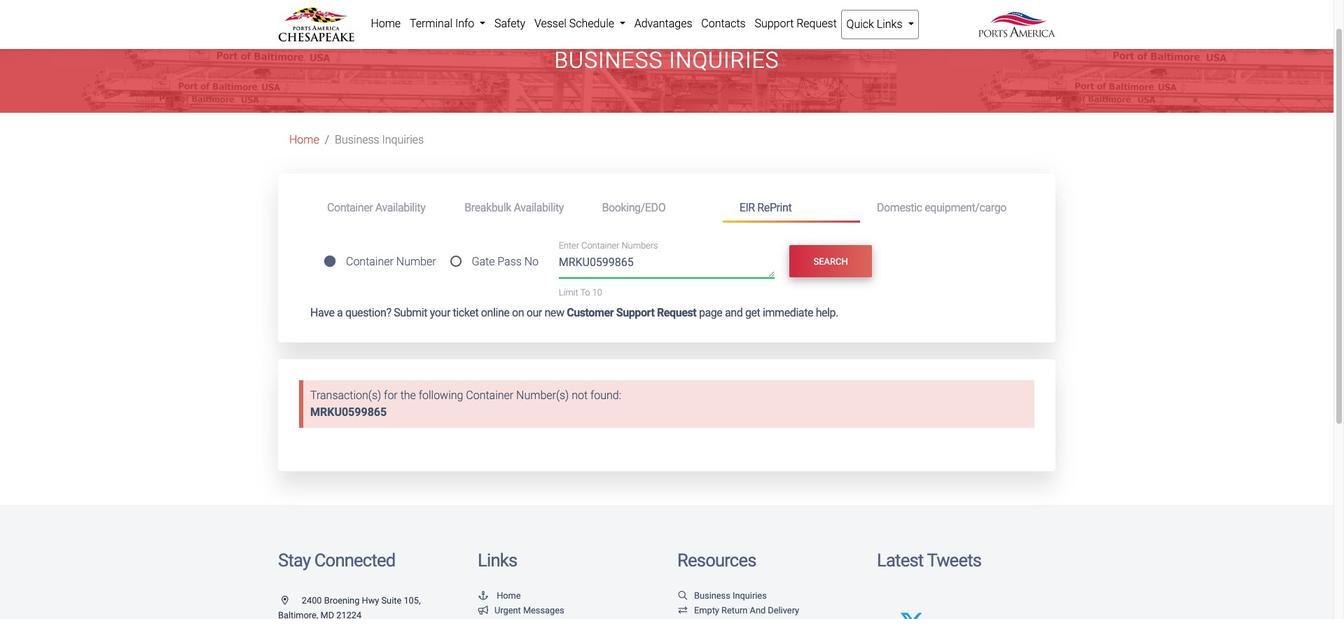 Task type: describe. For each thing, give the bounding box(es) containing it.
help.
[[816, 306, 839, 320]]

to
[[580, 287, 590, 298]]

container number
[[346, 255, 436, 269]]

1 vertical spatial business inquiries
[[335, 133, 424, 147]]

home for the home link related to terminal info link
[[371, 17, 401, 30]]

messages
[[523, 606, 564, 616]]

latest tweets
[[877, 550, 982, 571]]

latest
[[877, 550, 924, 571]]

the
[[400, 389, 416, 402]]

105,
[[404, 595, 421, 606]]

limit to 10
[[559, 287, 603, 298]]

ticket
[[453, 306, 479, 320]]

support request link
[[750, 10, 842, 38]]

2 vertical spatial business inquiries
[[694, 591, 767, 601]]

search
[[814, 256, 848, 267]]

have
[[310, 306, 335, 320]]

stay
[[278, 550, 311, 571]]

eir
[[740, 201, 755, 214]]

on
[[512, 306, 524, 320]]

not
[[572, 389, 588, 402]]

enter
[[559, 241, 579, 251]]

gate pass no
[[472, 255, 539, 269]]

container availability link
[[310, 195, 448, 221]]

eir reprint
[[740, 201, 792, 214]]

search image
[[678, 592, 689, 601]]

availability for breakbulk availability
[[514, 201, 564, 214]]

container inside container availability link
[[327, 201, 373, 214]]

2400 broening hwy suite 105, baltimore, md 21224 link
[[278, 595, 421, 619]]

home for the middle the home link
[[289, 133, 319, 147]]

connected
[[314, 550, 395, 571]]

container right enter
[[582, 241, 620, 251]]

container left number
[[346, 255, 394, 269]]

10
[[593, 287, 603, 298]]

number
[[396, 255, 436, 269]]

search button
[[790, 245, 872, 278]]

stay connected
[[278, 550, 395, 571]]

container inside transaction(s) for the following container number(s) not found: mrku0599865
[[466, 389, 514, 402]]

online
[[481, 306, 510, 320]]

quick links link
[[842, 10, 919, 39]]

our
[[527, 306, 542, 320]]

transaction(s) for the following container number(s) not found: mrku0599865
[[310, 389, 622, 419]]

get
[[745, 306, 760, 320]]

1 vertical spatial links
[[478, 550, 517, 571]]

1 vertical spatial request
[[657, 306, 697, 320]]

empty return and delivery link
[[678, 606, 800, 616]]

equipment/cargo
[[925, 201, 1007, 214]]

mrku0599865
[[310, 406, 387, 419]]

and
[[750, 606, 766, 616]]

customer support request link
[[567, 306, 697, 320]]

vessel schedule link
[[530, 10, 630, 38]]

domestic equipment/cargo
[[877, 201, 1007, 214]]

booking/edo
[[602, 201, 666, 214]]

2 vertical spatial business
[[694, 591, 731, 601]]

md
[[321, 611, 334, 619]]

submit
[[394, 306, 428, 320]]

1 vertical spatial home link
[[289, 133, 319, 147]]

gate
[[472, 255, 495, 269]]

advantages
[[635, 17, 693, 30]]

availability for container availability
[[375, 201, 426, 214]]

breakbulk availability link
[[448, 195, 585, 221]]

reprint
[[758, 201, 792, 214]]

business inquiries link
[[678, 591, 767, 601]]

0 vertical spatial links
[[877, 18, 903, 31]]

empty return and delivery
[[694, 606, 800, 616]]

immediate
[[763, 306, 813, 320]]

a
[[337, 306, 343, 320]]

schedule
[[569, 17, 614, 30]]

customer
[[567, 306, 614, 320]]

transaction(s)
[[310, 389, 381, 402]]

for
[[384, 389, 398, 402]]

support request
[[755, 17, 837, 30]]

quick
[[847, 18, 874, 31]]

suite
[[381, 595, 402, 606]]

1 vertical spatial business
[[335, 133, 379, 147]]

info
[[455, 17, 474, 30]]

new
[[545, 306, 564, 320]]

urgent messages
[[495, 606, 564, 616]]

question?
[[345, 306, 391, 320]]



Task type: locate. For each thing, give the bounding box(es) containing it.
1 horizontal spatial business
[[554, 47, 663, 74]]

1 horizontal spatial availability
[[514, 201, 564, 214]]

map marker alt image
[[282, 597, 300, 606]]

home link for urgent messages link
[[478, 591, 521, 601]]

0 horizontal spatial business
[[335, 133, 379, 147]]

numbers
[[622, 241, 658, 251]]

links
[[877, 18, 903, 31], [478, 550, 517, 571]]

1 horizontal spatial links
[[877, 18, 903, 31]]

availability up container number
[[375, 201, 426, 214]]

request
[[797, 17, 837, 30], [657, 306, 697, 320]]

advantages link
[[630, 10, 697, 38]]

page
[[699, 306, 723, 320]]

0 vertical spatial home
[[371, 17, 401, 30]]

0 vertical spatial request
[[797, 17, 837, 30]]

your
[[430, 306, 450, 320]]

0 horizontal spatial availability
[[375, 201, 426, 214]]

hwy
[[362, 595, 379, 606]]

broening
[[324, 595, 360, 606]]

baltimore,
[[278, 611, 318, 619]]

2400 broening hwy suite 105, baltimore, md 21224
[[278, 595, 421, 619]]

home inside the home link
[[371, 17, 401, 30]]

0 vertical spatial business
[[554, 47, 663, 74]]

2 availability from the left
[[514, 201, 564, 214]]

urgent messages link
[[478, 606, 564, 616]]

enter container numbers
[[559, 241, 658, 251]]

support right contacts
[[755, 17, 794, 30]]

vessel schedule
[[535, 17, 617, 30]]

container right following
[[466, 389, 514, 402]]

support right customer
[[616, 306, 655, 320]]

have a question? submit your ticket online on our new customer support request page and get immediate help.
[[310, 306, 839, 320]]

bullhorn image
[[478, 607, 489, 616]]

business inquiries up return
[[694, 591, 767, 601]]

2 vertical spatial inquiries
[[733, 591, 767, 601]]

21224
[[336, 611, 362, 619]]

container up container number
[[327, 201, 373, 214]]

safety link
[[490, 10, 530, 38]]

contacts
[[702, 17, 746, 30]]

2 horizontal spatial business
[[694, 591, 731, 601]]

container
[[327, 201, 373, 214], [582, 241, 620, 251], [346, 255, 394, 269], [466, 389, 514, 402]]

booking/edo link
[[585, 195, 723, 221]]

pass
[[498, 255, 522, 269]]

0 horizontal spatial links
[[478, 550, 517, 571]]

0 vertical spatial inquiries
[[669, 47, 779, 74]]

1 vertical spatial support
[[616, 306, 655, 320]]

2400
[[302, 595, 322, 606]]

0 horizontal spatial request
[[657, 306, 697, 320]]

Enter Container Numbers text field
[[559, 254, 775, 278]]

exchange image
[[678, 607, 689, 616]]

no
[[525, 255, 539, 269]]

inquiries
[[669, 47, 779, 74], [382, 133, 424, 147], [733, 591, 767, 601]]

business inquiries down the advantages link at the top of the page
[[554, 47, 779, 74]]

0 vertical spatial support
[[755, 17, 794, 30]]

2 horizontal spatial home
[[497, 591, 521, 601]]

0 vertical spatial business inquiries
[[554, 47, 779, 74]]

quick links
[[847, 18, 906, 31]]

request left "quick"
[[797, 17, 837, 30]]

2 vertical spatial home link
[[478, 591, 521, 601]]

request left "page"
[[657, 306, 697, 320]]

business inquiries
[[554, 47, 779, 74], [335, 133, 424, 147], [694, 591, 767, 601]]

terminal info
[[410, 17, 477, 30]]

breakbulk
[[465, 201, 511, 214]]

domestic equipment/cargo link
[[860, 195, 1024, 221]]

tweets
[[927, 550, 982, 571]]

terminal info link
[[405, 10, 490, 38]]

availability up enter
[[514, 201, 564, 214]]

found:
[[591, 389, 622, 402]]

and
[[725, 306, 743, 320]]

0 horizontal spatial support
[[616, 306, 655, 320]]

0 horizontal spatial home link
[[289, 133, 319, 147]]

1 horizontal spatial home link
[[366, 10, 405, 38]]

empty
[[694, 606, 719, 616]]

0 vertical spatial home link
[[366, 10, 405, 38]]

breakbulk availability
[[465, 201, 564, 214]]

availability
[[375, 201, 426, 214], [514, 201, 564, 214]]

following
[[419, 389, 463, 402]]

business
[[554, 47, 663, 74], [335, 133, 379, 147], [694, 591, 731, 601]]

1 availability from the left
[[375, 201, 426, 214]]

vessel
[[535, 17, 567, 30]]

1 horizontal spatial request
[[797, 17, 837, 30]]

return
[[722, 606, 748, 616]]

number(s)
[[516, 389, 569, 402]]

home
[[371, 17, 401, 30], [289, 133, 319, 147], [497, 591, 521, 601]]

domestic
[[877, 201, 922, 214]]

urgent
[[495, 606, 521, 616]]

1 horizontal spatial support
[[755, 17, 794, 30]]

0 horizontal spatial home
[[289, 133, 319, 147]]

terminal
[[410, 17, 453, 30]]

delivery
[[768, 606, 800, 616]]

container availability
[[327, 201, 426, 214]]

limit
[[559, 287, 578, 298]]

eir reprint link
[[723, 195, 860, 223]]

anchor image
[[478, 592, 489, 601]]

2 vertical spatial home
[[497, 591, 521, 601]]

safety
[[495, 17, 526, 30]]

2 horizontal spatial home link
[[478, 591, 521, 601]]

business inquiries up container availability
[[335, 133, 424, 147]]

home link for terminal info link
[[366, 10, 405, 38]]

links right "quick"
[[877, 18, 903, 31]]

1 vertical spatial home
[[289, 133, 319, 147]]

links up anchor image at bottom left
[[478, 550, 517, 571]]

contacts link
[[697, 10, 750, 38]]

1 horizontal spatial home
[[371, 17, 401, 30]]

1 vertical spatial inquiries
[[382, 133, 424, 147]]



Task type: vqa. For each thing, say whether or not it's contained in the screenshot.
eir
yes



